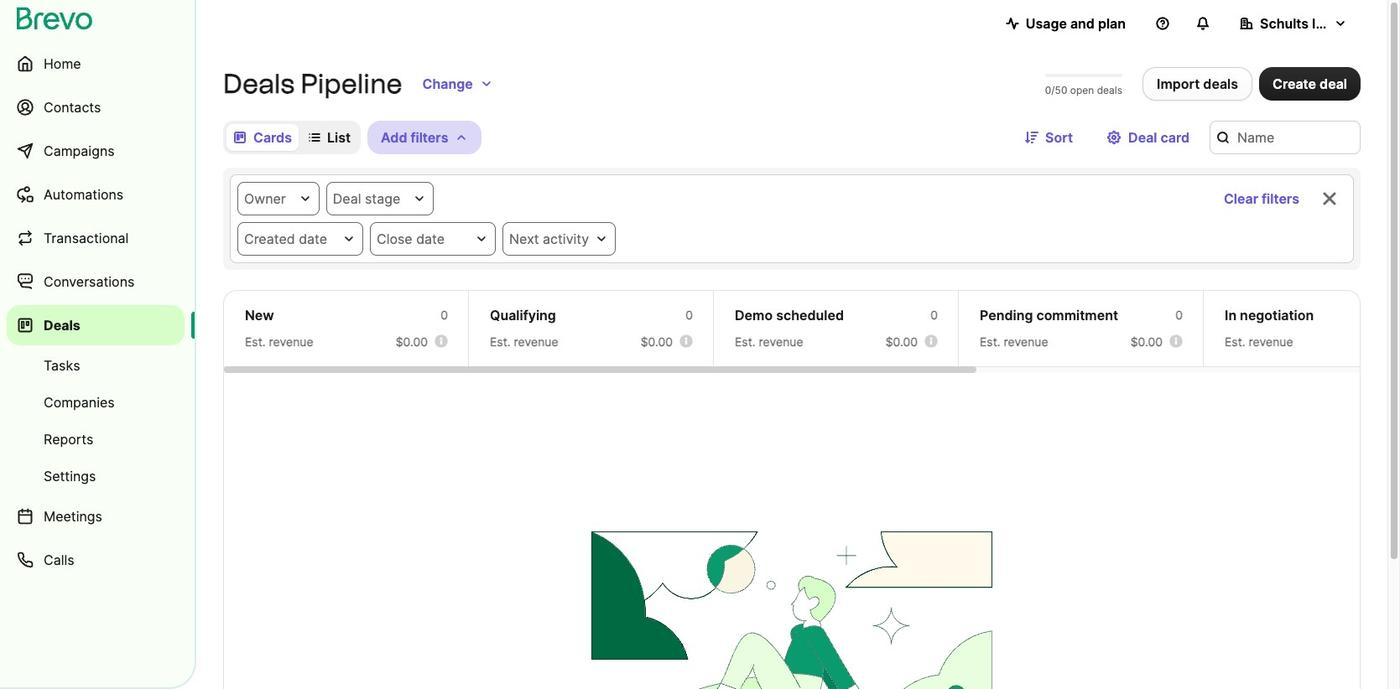 Task type: describe. For each thing, give the bounding box(es) containing it.
transactional link
[[7, 218, 185, 258]]

schults inc
[[1260, 15, 1332, 32]]

campaigns
[[44, 143, 115, 159]]

revenue for demo scheduled
[[759, 335, 804, 349]]

calls
[[44, 552, 74, 569]]

demo scheduled
[[735, 307, 844, 324]]

add filters button
[[368, 121, 482, 154]]

card
[[1161, 129, 1190, 146]]

change button
[[409, 67, 507, 101]]

cards
[[253, 129, 292, 146]]

est. for pending commitment
[[980, 335, 1001, 349]]

change
[[423, 76, 473, 92]]

created date button
[[237, 222, 363, 256]]

demo
[[735, 307, 773, 324]]

calls link
[[7, 540, 185, 581]]

created
[[244, 231, 295, 248]]

0 for pending commitment
[[1176, 308, 1183, 322]]

5 est. revenue from the left
[[1225, 335, 1294, 349]]

contacts
[[44, 99, 101, 116]]

conversations
[[44, 274, 135, 290]]

conversations link
[[7, 262, 185, 302]]

reports
[[44, 431, 93, 448]]

reports link
[[7, 423, 185, 456]]

automations
[[44, 186, 124, 203]]

deals pipeline
[[223, 68, 402, 100]]

new
[[245, 307, 274, 324]]

filters for clear filters
[[1262, 190, 1300, 207]]

$0.00 for new
[[396, 335, 428, 349]]

add
[[381, 129, 407, 146]]

0 for new
[[441, 308, 448, 322]]

clear
[[1224, 190, 1259, 207]]

create deal
[[1273, 76, 1348, 92]]

create deal button
[[1259, 67, 1361, 101]]

revenue for pending commitment
[[1004, 335, 1049, 349]]

import
[[1157, 76, 1200, 92]]

5 est. from the left
[[1225, 335, 1246, 349]]

schults
[[1260, 15, 1309, 32]]

date for close date
[[416, 231, 445, 248]]

settings link
[[7, 460, 185, 493]]

list
[[327, 129, 351, 146]]

est. revenue for new
[[245, 335, 313, 349]]

0 for qualifying
[[686, 308, 693, 322]]

created date
[[244, 231, 327, 248]]

scheduled
[[776, 307, 844, 324]]

deal card button
[[1093, 121, 1203, 154]]

close date button
[[370, 222, 496, 256]]

revenue for qualifying
[[514, 335, 559, 349]]

deals inside button
[[1203, 76, 1239, 92]]

usage
[[1026, 15, 1067, 32]]

create
[[1273, 76, 1317, 92]]

add filters
[[381, 129, 448, 146]]

plan
[[1098, 15, 1126, 32]]

close date
[[377, 231, 445, 248]]

stage
[[365, 190, 400, 207]]

next activity
[[509, 231, 589, 248]]

est. revenue for pending commitment
[[980, 335, 1049, 349]]

pending
[[980, 307, 1033, 324]]

deal stage button
[[326, 182, 434, 216]]

tasks link
[[7, 349, 185, 383]]

next
[[509, 231, 539, 248]]

tasks
[[44, 357, 80, 374]]

0/50 open deals
[[1045, 84, 1123, 96]]

deal for deal card
[[1129, 129, 1157, 146]]

deal stage
[[333, 190, 400, 207]]

$0.00 for demo scheduled
[[886, 335, 918, 349]]

revenue for new
[[269, 335, 313, 349]]

deals link
[[7, 305, 185, 346]]



Task type: vqa. For each thing, say whether or not it's contained in the screenshot.
Create deal
yes



Task type: locate. For each thing, give the bounding box(es) containing it.
in
[[1225, 307, 1237, 324]]

est. revenue down qualifying
[[490, 335, 559, 349]]

home
[[44, 55, 81, 72]]

4 0 from the left
[[1176, 308, 1183, 322]]

est.
[[245, 335, 266, 349], [490, 335, 511, 349], [735, 335, 756, 349], [980, 335, 1001, 349], [1225, 335, 1246, 349]]

0 left pending on the top of the page
[[931, 308, 938, 322]]

import deals button
[[1143, 67, 1253, 101]]

0 horizontal spatial filters
[[411, 129, 448, 146]]

owner button
[[237, 182, 320, 216]]

revenue down "new"
[[269, 335, 313, 349]]

0 horizontal spatial deals
[[44, 317, 80, 334]]

deal left "card"
[[1129, 129, 1157, 146]]

home link
[[7, 44, 185, 84]]

pending commitment
[[980, 307, 1118, 324]]

sort
[[1046, 129, 1073, 146]]

usage and plan
[[1026, 15, 1126, 32]]

0 left in
[[1176, 308, 1183, 322]]

clear filters button
[[1211, 182, 1313, 216]]

est. revenue for demo scheduled
[[735, 335, 804, 349]]

deals for deals
[[44, 317, 80, 334]]

and
[[1071, 15, 1095, 32]]

deals right open
[[1097, 84, 1123, 96]]

est. revenue down demo
[[735, 335, 804, 349]]

5 revenue from the left
[[1249, 335, 1294, 349]]

2 date from the left
[[416, 231, 445, 248]]

filters inside "button"
[[411, 129, 448, 146]]

est. down "new"
[[245, 335, 266, 349]]

1 vertical spatial deals
[[44, 317, 80, 334]]

0/50
[[1045, 84, 1068, 96]]

date right created
[[299, 231, 327, 248]]

cards button
[[227, 124, 299, 151]]

est. down qualifying
[[490, 335, 511, 349]]

4 est. revenue from the left
[[980, 335, 1049, 349]]

import deals
[[1157, 76, 1239, 92]]

0 left demo
[[686, 308, 693, 322]]

est. revenue down in negotiation on the top right of page
[[1225, 335, 1294, 349]]

schults inc button
[[1227, 7, 1361, 40]]

3 $0.00 from the left
[[886, 335, 918, 349]]

2 $0.00 from the left
[[641, 335, 673, 349]]

campaigns link
[[7, 131, 185, 171]]

est. for qualifying
[[490, 335, 511, 349]]

deals up cards button
[[223, 68, 295, 100]]

1 est. revenue from the left
[[245, 335, 313, 349]]

revenue down qualifying
[[514, 335, 559, 349]]

date right close
[[416, 231, 445, 248]]

est. revenue down "new"
[[245, 335, 313, 349]]

deals
[[223, 68, 295, 100], [44, 317, 80, 334]]

pipeline
[[301, 68, 402, 100]]

2 est. revenue from the left
[[490, 335, 559, 349]]

negotiation
[[1240, 307, 1314, 324]]

est. revenue down pending on the top of the page
[[980, 335, 1049, 349]]

settings
[[44, 468, 96, 485]]

companies link
[[7, 386, 185, 420]]

revenue
[[269, 335, 313, 349], [514, 335, 559, 349], [759, 335, 804, 349], [1004, 335, 1049, 349], [1249, 335, 1294, 349]]

deal left stage
[[333, 190, 361, 207]]

deals up tasks
[[44, 317, 80, 334]]

deals right the import
[[1203, 76, 1239, 92]]

next activity button
[[503, 222, 616, 256]]

1 horizontal spatial date
[[416, 231, 445, 248]]

deal card
[[1129, 129, 1190, 146]]

deal for deal stage
[[333, 190, 361, 207]]

revenue down in negotiation on the top right of page
[[1249, 335, 1294, 349]]

$0.00 for qualifying
[[641, 335, 673, 349]]

date inside popup button
[[299, 231, 327, 248]]

commitment
[[1037, 307, 1118, 324]]

deal inside popup button
[[333, 190, 361, 207]]

0 vertical spatial deals
[[223, 68, 295, 100]]

1 vertical spatial deal
[[333, 190, 361, 207]]

1 vertical spatial filters
[[1262, 190, 1300, 207]]

open
[[1070, 84, 1094, 96]]

0 horizontal spatial deal
[[333, 190, 361, 207]]

filters right add
[[411, 129, 448, 146]]

1 horizontal spatial filters
[[1262, 190, 1300, 207]]

1 0 from the left
[[441, 308, 448, 322]]

4 $0.00 from the left
[[1131, 335, 1163, 349]]

4 est. from the left
[[980, 335, 1001, 349]]

2 est. from the left
[[490, 335, 511, 349]]

in negotiation
[[1225, 307, 1314, 324]]

est. down demo
[[735, 335, 756, 349]]

meetings
[[44, 508, 102, 525]]

3 revenue from the left
[[759, 335, 804, 349]]

1 $0.00 from the left
[[396, 335, 428, 349]]

0 horizontal spatial deals
[[1097, 84, 1123, 96]]

1 revenue from the left
[[269, 335, 313, 349]]

companies
[[44, 394, 115, 411]]

0 down close date 'popup button'
[[441, 308, 448, 322]]

0 vertical spatial deal
[[1129, 129, 1157, 146]]

deal
[[1129, 129, 1157, 146], [333, 190, 361, 207]]

date
[[299, 231, 327, 248], [416, 231, 445, 248]]

est. down pending on the top of the page
[[980, 335, 1001, 349]]

1 horizontal spatial deal
[[1129, 129, 1157, 146]]

deal inside button
[[1129, 129, 1157, 146]]

owner
[[244, 190, 286, 207]]

sort button
[[1012, 121, 1087, 154]]

inc
[[1312, 15, 1332, 32]]

0 for demo scheduled
[[931, 308, 938, 322]]

est. revenue
[[245, 335, 313, 349], [490, 335, 559, 349], [735, 335, 804, 349], [980, 335, 1049, 349], [1225, 335, 1294, 349]]

est. for demo scheduled
[[735, 335, 756, 349]]

$0.00
[[396, 335, 428, 349], [641, 335, 673, 349], [886, 335, 918, 349], [1131, 335, 1163, 349]]

0 vertical spatial filters
[[411, 129, 448, 146]]

2 revenue from the left
[[514, 335, 559, 349]]

1 horizontal spatial deals
[[223, 68, 295, 100]]

usage and plan button
[[992, 7, 1139, 40]]

0
[[441, 308, 448, 322], [686, 308, 693, 322], [931, 308, 938, 322], [1176, 308, 1183, 322]]

date for created date
[[299, 231, 327, 248]]

contacts link
[[7, 87, 185, 128]]

progress bar
[[1045, 74, 1123, 77]]

list button
[[302, 124, 357, 151]]

deals for deals pipeline
[[223, 68, 295, 100]]

1 date from the left
[[299, 231, 327, 248]]

4 revenue from the left
[[1004, 335, 1049, 349]]

3 0 from the left
[[931, 308, 938, 322]]

deal
[[1320, 76, 1348, 92]]

close
[[377, 231, 413, 248]]

filters for add filters
[[411, 129, 448, 146]]

automations link
[[7, 175, 185, 215]]

0 horizontal spatial date
[[299, 231, 327, 248]]

meetings link
[[7, 497, 185, 537]]

3 est. revenue from the left
[[735, 335, 804, 349]]

$0.00 for pending commitment
[[1131, 335, 1163, 349]]

1 est. from the left
[[245, 335, 266, 349]]

date inside 'popup button'
[[416, 231, 445, 248]]

est. for new
[[245, 335, 266, 349]]

revenue down pending on the top of the page
[[1004, 335, 1049, 349]]

revenue down demo scheduled
[[759, 335, 804, 349]]

deals
[[1203, 76, 1239, 92], [1097, 84, 1123, 96]]

filters right clear
[[1262, 190, 1300, 207]]

1 horizontal spatial deals
[[1203, 76, 1239, 92]]

est. down in
[[1225, 335, 1246, 349]]

transactional
[[44, 230, 129, 247]]

clear filters
[[1224, 190, 1300, 207]]

activity
[[543, 231, 589, 248]]

filters inside button
[[1262, 190, 1300, 207]]

filters
[[411, 129, 448, 146], [1262, 190, 1300, 207]]

est. revenue for qualifying
[[490, 335, 559, 349]]

Name search field
[[1210, 121, 1361, 154]]

2 0 from the left
[[686, 308, 693, 322]]

3 est. from the left
[[735, 335, 756, 349]]

qualifying
[[490, 307, 556, 324]]



